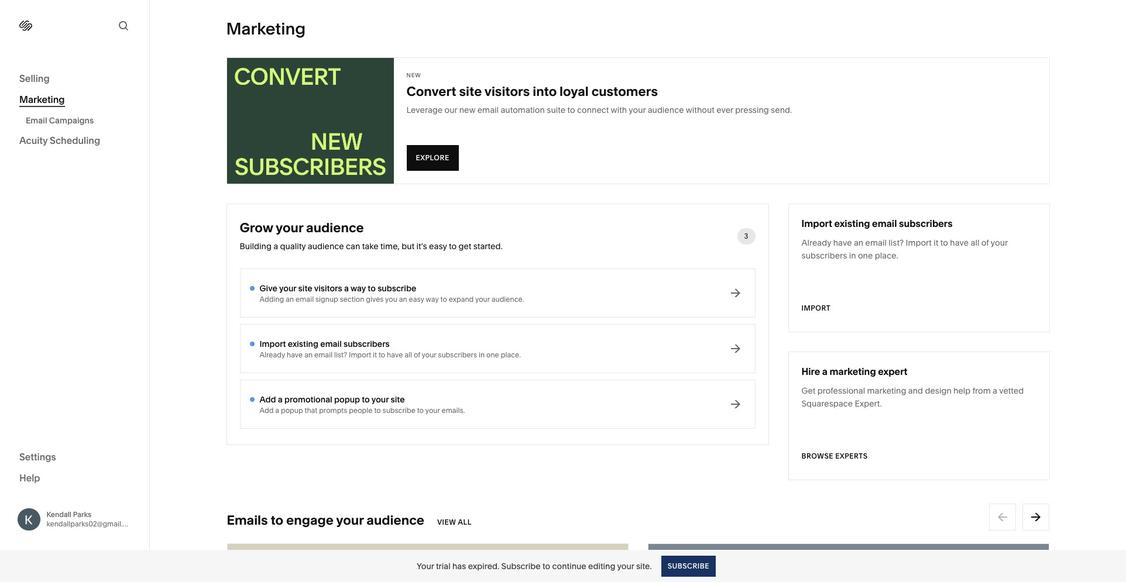 Task type: describe. For each thing, give the bounding box(es) containing it.
help
[[19, 472, 40, 484]]

trial
[[436, 561, 451, 572]]

acuity scheduling
[[19, 135, 100, 146]]

kendall parks kendallparks02@gmail.com
[[47, 511, 138, 529]]

editing
[[589, 561, 616, 572]]

acuity scheduling link
[[19, 134, 130, 148]]

email campaigns link
[[26, 111, 136, 131]]

campaigns
[[49, 115, 94, 126]]

subscribe button
[[662, 556, 716, 577]]

your trial has expired. subscribe to continue editing your site.
[[417, 561, 652, 572]]

your
[[417, 561, 434, 572]]

marketing
[[19, 94, 65, 105]]

settings link
[[19, 451, 130, 465]]

selling link
[[19, 72, 130, 86]]

0 horizontal spatial subscribe
[[502, 561, 541, 572]]

kendallparks02@gmail.com
[[47, 520, 138, 529]]

your
[[618, 561, 635, 572]]

to
[[543, 561, 551, 572]]

marketing link
[[19, 93, 130, 107]]

site.
[[637, 561, 652, 572]]

help link
[[19, 472, 40, 485]]



Task type: vqa. For each thing, say whether or not it's contained in the screenshot.
'Acuity'
yes



Task type: locate. For each thing, give the bounding box(es) containing it.
subscribe
[[502, 561, 541, 572], [668, 562, 710, 571]]

subscribe left to
[[502, 561, 541, 572]]

acuity
[[19, 135, 48, 146]]

subscribe right "site."
[[668, 562, 710, 571]]

email
[[26, 115, 47, 126]]

expired.
[[468, 561, 500, 572]]

continue
[[553, 561, 587, 572]]

selling
[[19, 73, 50, 84]]

email campaigns
[[26, 115, 94, 126]]

has
[[453, 561, 466, 572]]

subscribe inside button
[[668, 562, 710, 571]]

kendall
[[47, 511, 71, 519]]

parks
[[73, 511, 91, 519]]

scheduling
[[50, 135, 100, 146]]

1 horizontal spatial subscribe
[[668, 562, 710, 571]]

settings
[[19, 451, 56, 463]]



